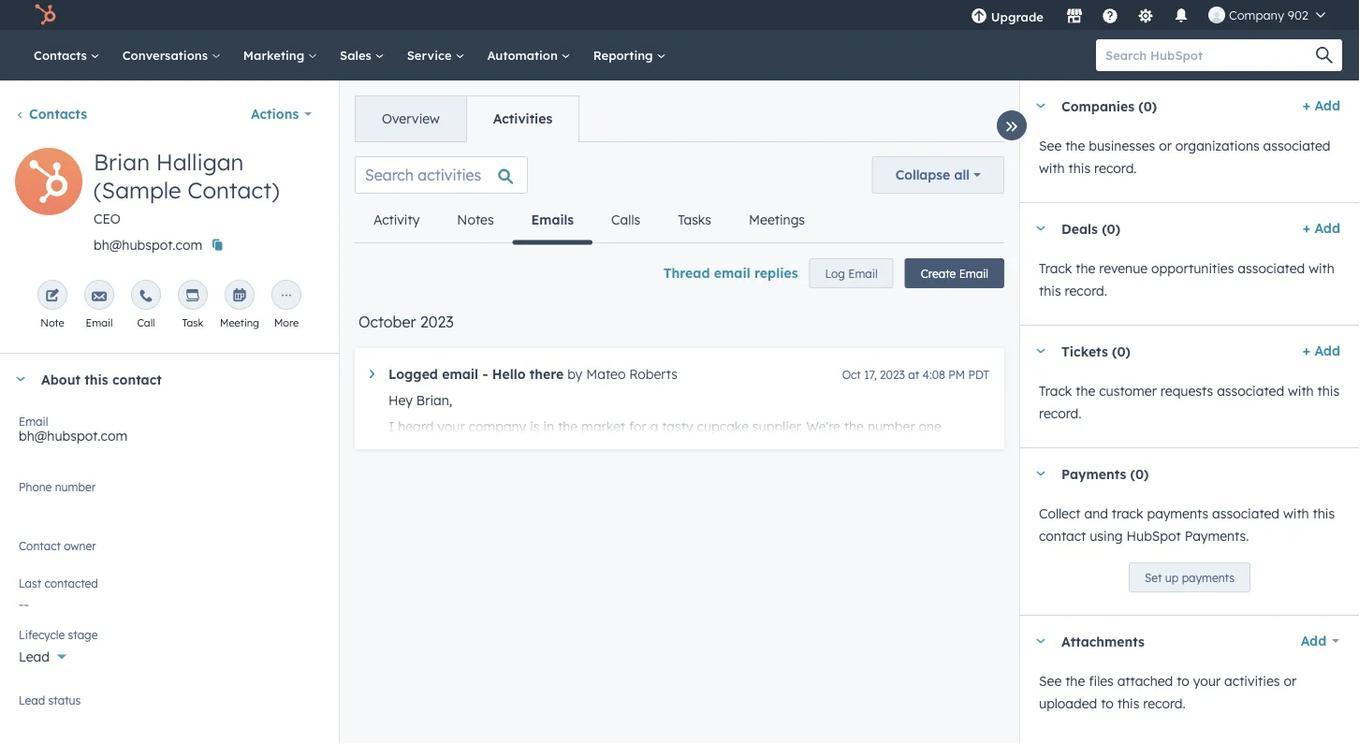 Task type: vqa. For each thing, say whether or not it's contained in the screenshot.
the
yes



Task type: describe. For each thing, give the bounding box(es) containing it.
world.
[[535, 441, 571, 458]]

deals (0) button
[[1021, 203, 1296, 254]]

reporting
[[594, 47, 657, 63]]

brian,
[[417, 392, 453, 409]]

meetings button
[[731, 198, 824, 243]]

note
[[40, 317, 64, 330]]

attachments
[[1062, 633, 1145, 650]]

the inside see the files attached to your activities or uploaded to this record.
[[1066, 673, 1086, 690]]

opportunities
[[1152, 260, 1235, 277]]

0 vertical spatial 2023
[[420, 313, 454, 332]]

october 2023 feed
[[340, 141, 1020, 567]]

your inside i heard your company is in the market for a tasty cupcake supplier. we're the number one cupcake supplier in the world.
[[438, 419, 465, 435]]

collapse
[[896, 167, 951, 183]]

payments (0)
[[1062, 466, 1150, 482]]

automation
[[487, 47, 562, 63]]

0 vertical spatial to
[[1177, 673, 1190, 690]]

companies (0)
[[1062, 98, 1158, 114]]

with for track the revenue opportunities associated with this record.
[[1310, 260, 1335, 277]]

brian
[[94, 148, 150, 176]]

last
[[19, 576, 41, 591]]

record. inside track the customer requests associated with this record.
[[1040, 406, 1082, 422]]

contact inside collect and track payments associated with this contact using hubspot payments.
[[1040, 528, 1087, 545]]

no owner button
[[19, 536, 320, 567]]

payments
[[1062, 466, 1127, 482]]

see for see the businesses or organizations associated with this record.
[[1040, 138, 1062, 154]]

overview
[[382, 111, 440, 127]]

payments (0) button
[[1021, 449, 1334, 499]]

actions
[[251, 106, 299, 122]]

hello
[[492, 366, 526, 383]]

activities
[[1225, 673, 1281, 690]]

october 2023
[[359, 313, 454, 332]]

uploaded
[[1040, 696, 1098, 712]]

+ add button for track the customer requests associated with this record.
[[1303, 340, 1341, 362]]

activities link
[[466, 96, 579, 141]]

attachments button
[[1021, 616, 1282, 667]]

roberts
[[630, 366, 678, 383]]

+ add for track the customer requests associated with this record.
[[1303, 343, 1341, 359]]

edit button
[[15, 148, 82, 222]]

1 vertical spatial to
[[1102, 696, 1114, 712]]

lead status
[[19, 694, 81, 708]]

menu containing company 902
[[960, 0, 1337, 37]]

number inside i heard your company is in the market for a tasty cupcake supplier. we're the number one cupcake supplier in the world.
[[868, 419, 916, 435]]

Search activities search field
[[355, 156, 528, 194]]

+ add for see the businesses or organizations associated with this record.
[[1303, 97, 1341, 114]]

track
[[1112, 506, 1144, 522]]

tickets (0)
[[1062, 343, 1131, 359]]

email inside email bh@hubspot.com
[[19, 414, 48, 428]]

service
[[407, 47, 456, 63]]

one
[[919, 419, 942, 435]]

1 vertical spatial bh@hubspot.com
[[19, 428, 127, 444]]

navigation inside october 2023 feed
[[355, 198, 824, 245]]

stage
[[68, 628, 98, 642]]

company 902
[[1230, 7, 1309, 22]]

track the revenue opportunities associated with this record.
[[1040, 260, 1335, 299]]

at
[[909, 368, 920, 382]]

the inside track the revenue opportunities associated with this record.
[[1076, 260, 1096, 277]]

halligan
[[156, 148, 244, 176]]

payments.
[[1185, 528, 1250, 545]]

0 horizontal spatial number
[[55, 480, 96, 494]]

+ for track the revenue opportunities associated with this record.
[[1303, 220, 1311, 236]]

upgrade image
[[971, 8, 988, 25]]

up
[[1166, 571, 1179, 585]]

email bh@hubspot.com
[[19, 414, 127, 444]]

+ for see the businesses or organizations associated with this record.
[[1303, 97, 1311, 114]]

marketplaces button
[[1055, 0, 1095, 30]]

+ for track the customer requests associated with this record.
[[1303, 343, 1311, 359]]

email for -
[[442, 366, 479, 383]]

sales link
[[329, 30, 396, 81]]

tickets (0) button
[[1021, 326, 1296, 377]]

0 horizontal spatial cupcake
[[389, 441, 441, 458]]

pm
[[949, 368, 966, 382]]

caret image for deals
[[1036, 226, 1047, 231]]

is
[[530, 419, 540, 435]]

collect
[[1040, 506, 1081, 522]]

no
[[19, 546, 37, 562]]

17,
[[865, 368, 877, 382]]

phone
[[19, 480, 52, 494]]

customer
[[1100, 383, 1158, 399]]

notes button
[[439, 198, 513, 243]]

this inside see the businesses or organizations associated with this record.
[[1069, 160, 1091, 177]]

there
[[530, 366, 564, 383]]

companies
[[1062, 98, 1135, 114]]

meetings
[[749, 212, 806, 228]]

log
[[826, 266, 846, 281]]

pdt
[[969, 368, 990, 382]]

tasks
[[678, 212, 712, 228]]

task image
[[185, 289, 200, 304]]

hubspot image
[[34, 4, 56, 26]]

businesses
[[1089, 138, 1156, 154]]

caret image for companies
[[1036, 103, 1047, 108]]

upgrade
[[992, 9, 1044, 24]]

Last contacted text field
[[19, 587, 320, 617]]

reporting link
[[582, 30, 678, 81]]

by
[[568, 366, 583, 383]]

0 vertical spatial contacts
[[34, 47, 91, 63]]

requests
[[1161, 383, 1214, 399]]

email inside 'button'
[[849, 266, 878, 281]]

caret image inside october 2023 feed
[[370, 370, 375, 379]]

thread email replies button
[[664, 262, 798, 285]]

the right we're
[[845, 419, 864, 435]]

call image
[[139, 289, 154, 304]]

call
[[137, 317, 155, 330]]

last contacted
[[19, 576, 98, 591]]

overview link
[[356, 96, 466, 141]]

log email
[[826, 266, 878, 281]]

organizations
[[1176, 138, 1260, 154]]

(0) for payments (0)
[[1131, 466, 1150, 482]]

tasty
[[662, 419, 694, 435]]

help button
[[1095, 0, 1127, 30]]

payments inside set up payments link
[[1183, 571, 1235, 585]]

record. inside see the files attached to your activities or uploaded to this record.
[[1144, 696, 1186, 712]]

search image
[[1317, 47, 1334, 64]]

a
[[651, 419, 659, 435]]

activity button
[[355, 198, 439, 243]]

this inside collect and track payments associated with this contact using hubspot payments.
[[1314, 506, 1336, 522]]

create
[[921, 266, 956, 281]]



Task type: locate. For each thing, give the bounding box(es) containing it.
this inside track the revenue opportunities associated with this record.
[[1040, 283, 1062, 299]]

cupcake right 'tasty'
[[697, 419, 749, 435]]

tickets
[[1062, 343, 1109, 359]]

caret image
[[1036, 103, 1047, 108], [1036, 226, 1047, 231], [370, 370, 375, 379], [1036, 472, 1047, 476], [1036, 639, 1047, 644]]

0 vertical spatial bh@hubspot.com
[[94, 237, 202, 253]]

1 vertical spatial contacts
[[29, 106, 87, 122]]

0 vertical spatial or
[[1160, 138, 1173, 154]]

(0) right tickets on the top of the page
[[1113, 343, 1131, 359]]

record. down tickets on the top of the page
[[1040, 406, 1082, 422]]

about this contact button
[[0, 354, 320, 405]]

mateo roberts image
[[1209, 7, 1226, 23]]

lead button
[[19, 639, 320, 670]]

1 horizontal spatial 2023
[[880, 368, 906, 382]]

mateo
[[586, 366, 626, 383]]

the left revenue
[[1076, 260, 1096, 277]]

set up payments
[[1145, 571, 1235, 585]]

1 vertical spatial contacts link
[[15, 106, 87, 122]]

+ add button for track the revenue opportunities associated with this record.
[[1303, 217, 1341, 240]]

track inside track the customer requests associated with this record.
[[1040, 383, 1073, 399]]

caret image inside attachments dropdown button
[[1036, 639, 1047, 644]]

number
[[868, 419, 916, 435], [55, 480, 96, 494]]

1 vertical spatial email
[[442, 366, 479, 383]]

payments inside collect and track payments associated with this contact using hubspot payments.
[[1148, 506, 1209, 522]]

record. down revenue
[[1065, 283, 1108, 299]]

contact)
[[188, 176, 280, 204]]

1 see from the top
[[1040, 138, 1062, 154]]

add for track the revenue opportunities associated with this record.
[[1315, 220, 1341, 236]]

(0) for companies (0)
[[1139, 98, 1158, 114]]

lead inside popup button
[[19, 649, 50, 665]]

3 + add from the top
[[1303, 343, 1341, 359]]

add
[[1315, 97, 1341, 114], [1315, 220, 1341, 236], [1315, 343, 1341, 359], [1301, 633, 1327, 650]]

caret image left the about
[[15, 377, 26, 382]]

+ add button
[[1303, 95, 1341, 117], [1303, 217, 1341, 240], [1303, 340, 1341, 362]]

email down email icon
[[86, 317, 113, 330]]

associated inside collect and track payments associated with this contact using hubspot payments.
[[1213, 506, 1280, 522]]

caret image left logged
[[370, 370, 375, 379]]

contacted
[[45, 576, 98, 591]]

caret image inside deals (0) dropdown button
[[1036, 226, 1047, 231]]

1 vertical spatial contact
[[1040, 528, 1087, 545]]

companies (0) button
[[1021, 81, 1296, 131]]

payments up hubspot
[[1148, 506, 1209, 522]]

collapse all button
[[873, 156, 1005, 194]]

(0) for tickets (0)
[[1113, 343, 1131, 359]]

(0) up track
[[1131, 466, 1150, 482]]

the inside see the businesses or organizations associated with this record.
[[1066, 138, 1086, 154]]

2 track from the top
[[1040, 383, 1073, 399]]

settings link
[[1127, 0, 1166, 30]]

caret image left deals at the top of the page
[[1036, 226, 1047, 231]]

email right the log
[[849, 266, 878, 281]]

1 vertical spatial 2023
[[880, 368, 906, 382]]

settings image
[[1138, 8, 1155, 25]]

1 navigation from the top
[[355, 96, 580, 142]]

with inside see the businesses or organizations associated with this record.
[[1040, 160, 1066, 177]]

3 + add button from the top
[[1303, 340, 1341, 362]]

1 vertical spatial lead
[[19, 694, 45, 708]]

we're
[[807, 419, 841, 435]]

bh@hubspot.com up phone number
[[19, 428, 127, 444]]

help image
[[1102, 8, 1119, 25]]

your left activities
[[1194, 673, 1221, 690]]

1 vertical spatial cupcake
[[389, 441, 441, 458]]

0 vertical spatial payments
[[1148, 506, 1209, 522]]

and
[[1085, 506, 1109, 522]]

0 horizontal spatial in
[[497, 441, 508, 458]]

notifications button
[[1166, 0, 1198, 30]]

0 vertical spatial track
[[1040, 260, 1073, 277]]

add inside popup button
[[1301, 633, 1327, 650]]

caret image inside the about this contact dropdown button
[[15, 377, 26, 382]]

0 vertical spatial + add button
[[1303, 95, 1341, 117]]

contact owner no owner
[[19, 539, 96, 562]]

emails button
[[513, 198, 593, 245]]

caret image left attachments
[[1036, 639, 1047, 644]]

cupcake
[[697, 419, 749, 435], [389, 441, 441, 458]]

associated for opportunities
[[1238, 260, 1306, 277]]

record. down businesses
[[1095, 160, 1138, 177]]

company
[[1230, 7, 1285, 22]]

or down companies (0) dropdown button
[[1160, 138, 1173, 154]]

2 + add button from the top
[[1303, 217, 1341, 240]]

cupcake down heard
[[389, 441, 441, 458]]

service link
[[396, 30, 476, 81]]

contacts down hubspot link
[[34, 47, 91, 63]]

1 vertical spatial caret image
[[15, 377, 26, 382]]

track inside track the revenue opportunities associated with this record.
[[1040, 260, 1073, 277]]

1 vertical spatial see
[[1040, 673, 1062, 690]]

email left replies
[[714, 265, 751, 281]]

number left one
[[868, 419, 916, 435]]

email for replies
[[714, 265, 751, 281]]

2 + from the top
[[1303, 220, 1311, 236]]

+ add
[[1303, 97, 1341, 114], [1303, 220, 1341, 236], [1303, 343, 1341, 359]]

0 vertical spatial caret image
[[1036, 349, 1047, 354]]

(0) for deals (0)
[[1103, 220, 1121, 237]]

company 902 button
[[1198, 0, 1337, 30]]

caret image left companies
[[1036, 103, 1047, 108]]

i
[[389, 419, 395, 435]]

0 horizontal spatial caret image
[[15, 377, 26, 382]]

more
[[274, 317, 299, 330]]

2 lead from the top
[[19, 694, 45, 708]]

email inside button
[[714, 265, 751, 281]]

1 vertical spatial +
[[1303, 220, 1311, 236]]

Phone number text field
[[19, 477, 320, 514]]

the up world.
[[558, 419, 578, 435]]

(0) up businesses
[[1139, 98, 1158, 114]]

track down tickets on the top of the page
[[1040, 383, 1073, 399]]

note image
[[45, 289, 60, 304]]

contact down call at the left top of the page
[[112, 371, 162, 388]]

0 vertical spatial contact
[[112, 371, 162, 388]]

associated right organizations
[[1264, 138, 1331, 154]]

in down company
[[497, 441, 508, 458]]

0 vertical spatial + add
[[1303, 97, 1341, 114]]

email inside button
[[960, 266, 989, 281]]

hubspot link
[[22, 4, 70, 26]]

to down files
[[1102, 696, 1114, 712]]

caret image up collect
[[1036, 472, 1047, 476]]

in
[[544, 419, 555, 435], [497, 441, 508, 458]]

your up supplier
[[438, 419, 465, 435]]

email right "create"
[[960, 266, 989, 281]]

to right attached
[[1177, 673, 1190, 690]]

contacts link up the edit popup button
[[15, 106, 87, 122]]

0 horizontal spatial your
[[438, 419, 465, 435]]

with inside collect and track payments associated with this contact using hubspot payments.
[[1284, 506, 1310, 522]]

bh@hubspot.com down 'ceo'
[[94, 237, 202, 253]]

1 horizontal spatial caret image
[[1036, 349, 1047, 354]]

1 vertical spatial payments
[[1183, 571, 1235, 585]]

0 vertical spatial see
[[1040, 138, 1062, 154]]

menu
[[960, 0, 1337, 37]]

0 vertical spatial +
[[1303, 97, 1311, 114]]

(0) right deals at the top of the page
[[1103, 220, 1121, 237]]

hey
[[389, 392, 413, 409]]

this inside track the customer requests associated with this record.
[[1318, 383, 1340, 399]]

1 lead from the top
[[19, 649, 50, 665]]

2 navigation from the top
[[355, 198, 824, 245]]

automation link
[[476, 30, 582, 81]]

or
[[1160, 138, 1173, 154], [1284, 673, 1297, 690]]

the down companies
[[1066, 138, 1086, 154]]

caret image inside companies (0) dropdown button
[[1036, 103, 1047, 108]]

associated right "opportunities"
[[1238, 260, 1306, 277]]

sales
[[340, 47, 375, 63]]

see inside see the files attached to your activities or uploaded to this record.
[[1040, 673, 1062, 690]]

or inside see the businesses or organizations associated with this record.
[[1160, 138, 1173, 154]]

record. down attached
[[1144, 696, 1186, 712]]

supplier
[[444, 441, 493, 458]]

0 horizontal spatial to
[[1102, 696, 1114, 712]]

emails
[[532, 212, 574, 228]]

task
[[182, 317, 204, 330]]

the up uploaded
[[1066, 673, 1086, 690]]

0 vertical spatial cupcake
[[697, 419, 749, 435]]

2023
[[420, 313, 454, 332], [880, 368, 906, 382]]

this inside see the files attached to your activities or uploaded to this record.
[[1118, 696, 1140, 712]]

1 vertical spatial or
[[1284, 673, 1297, 690]]

owner up contacted in the left bottom of the page
[[64, 539, 96, 553]]

email down the about
[[19, 414, 48, 428]]

-
[[483, 366, 488, 383]]

about
[[41, 371, 81, 388]]

marketing link
[[232, 30, 329, 81]]

with inside track the customer requests associated with this record.
[[1289, 383, 1315, 399]]

1 vertical spatial your
[[1194, 673, 1221, 690]]

marketplaces image
[[1067, 8, 1084, 25]]

track the customer requests associated with this record.
[[1040, 383, 1340, 422]]

all
[[955, 167, 970, 183]]

see the businesses or organizations associated with this record.
[[1040, 138, 1331, 177]]

market
[[582, 419, 626, 435]]

1 vertical spatial track
[[1040, 383, 1073, 399]]

add for see the businesses or organizations associated with this record.
[[1315, 97, 1341, 114]]

hubspot
[[1127, 528, 1182, 545]]

navigation
[[355, 96, 580, 142], [355, 198, 824, 245]]

meeting image
[[232, 289, 247, 304]]

(0) inside 'dropdown button'
[[1113, 343, 1131, 359]]

lead for lead status
[[19, 694, 45, 708]]

add button
[[1289, 623, 1341, 660]]

0 vertical spatial in
[[544, 419, 555, 435]]

supplier.
[[753, 419, 803, 435]]

record. inside see the businesses or organizations associated with this record.
[[1095, 160, 1138, 177]]

1 vertical spatial + add
[[1303, 220, 1341, 236]]

for
[[629, 419, 647, 435]]

+
[[1303, 97, 1311, 114], [1303, 220, 1311, 236], [1303, 343, 1311, 359]]

collect and track payments associated with this contact using hubspot payments.
[[1040, 506, 1336, 545]]

902
[[1289, 7, 1309, 22]]

associated for requests
[[1218, 383, 1285, 399]]

see for see the files attached to your activities or uploaded to this record.
[[1040, 673, 1062, 690]]

caret image for about this contact
[[15, 377, 26, 382]]

2 see from the top
[[1040, 673, 1062, 690]]

1 horizontal spatial cupcake
[[697, 419, 749, 435]]

1 horizontal spatial contact
[[1040, 528, 1087, 545]]

tasks button
[[660, 198, 731, 243]]

caret image for payments
[[1036, 472, 1047, 476]]

3 + from the top
[[1303, 343, 1311, 359]]

track for track the customer requests associated with this record.
[[1040, 383, 1073, 399]]

2 + add from the top
[[1303, 220, 1341, 236]]

with
[[1040, 160, 1066, 177], [1310, 260, 1335, 277], [1289, 383, 1315, 399], [1284, 506, 1310, 522]]

navigation containing activity
[[355, 198, 824, 245]]

associated inside track the revenue opportunities associated with this record.
[[1238, 260, 1306, 277]]

your inside see the files attached to your activities or uploaded to this record.
[[1194, 673, 1221, 690]]

1 horizontal spatial number
[[868, 419, 916, 435]]

1 vertical spatial in
[[497, 441, 508, 458]]

with inside track the revenue opportunities associated with this record.
[[1310, 260, 1335, 277]]

email image
[[92, 289, 107, 304]]

contacts link down hubspot link
[[22, 30, 111, 81]]

1 + add from the top
[[1303, 97, 1341, 114]]

caret image inside payments (0) dropdown button
[[1036, 472, 1047, 476]]

attached
[[1118, 673, 1174, 690]]

ceo
[[94, 211, 121, 227]]

contacts up the edit popup button
[[29, 106, 87, 122]]

1 horizontal spatial to
[[1177, 673, 1190, 690]]

1 horizontal spatial your
[[1194, 673, 1221, 690]]

brian halligan (sample contact) ceo
[[94, 148, 280, 227]]

or inside see the files attached to your activities or uploaded to this record.
[[1284, 673, 1297, 690]]

owner up the last contacted
[[41, 546, 78, 562]]

heard
[[398, 419, 434, 435]]

2023 right october
[[420, 313, 454, 332]]

2023 left at
[[880, 368, 906, 382]]

the down tickets on the top of the page
[[1076, 383, 1096, 399]]

track for track the revenue opportunities associated with this record.
[[1040, 260, 1073, 277]]

0 vertical spatial lead
[[19, 649, 50, 665]]

2 vertical spatial + add button
[[1303, 340, 1341, 362]]

(sample
[[94, 176, 181, 204]]

lead left status
[[19, 694, 45, 708]]

more image
[[279, 289, 294, 304]]

associated inside see the businesses or organizations associated with this record.
[[1264, 138, 1331, 154]]

0 horizontal spatial contact
[[112, 371, 162, 388]]

the inside track the customer requests associated with this record.
[[1076, 383, 1096, 399]]

0 vertical spatial your
[[438, 419, 465, 435]]

number right 'phone'
[[55, 480, 96, 494]]

associated inside track the customer requests associated with this record.
[[1218, 383, 1285, 399]]

in right the 'is'
[[544, 419, 555, 435]]

record. inside track the revenue opportunities associated with this record.
[[1065, 283, 1108, 299]]

meeting
[[220, 317, 259, 330]]

record.
[[1095, 160, 1138, 177], [1065, 283, 1108, 299], [1040, 406, 1082, 422], [1144, 696, 1186, 712]]

1 horizontal spatial in
[[544, 419, 555, 435]]

the down the 'is'
[[511, 441, 531, 458]]

or right activities
[[1284, 673, 1297, 690]]

1 horizontal spatial or
[[1284, 673, 1297, 690]]

0 vertical spatial navigation
[[355, 96, 580, 142]]

0 vertical spatial number
[[868, 419, 916, 435]]

Search HubSpot search field
[[1097, 39, 1326, 71]]

using
[[1090, 528, 1123, 545]]

see up uploaded
[[1040, 673, 1062, 690]]

files
[[1089, 673, 1114, 690]]

+ add for track the revenue opportunities associated with this record.
[[1303, 220, 1341, 236]]

see down companies
[[1040, 138, 1062, 154]]

logged
[[389, 366, 438, 383]]

contact down collect
[[1040, 528, 1087, 545]]

with for track the customer requests associated with this record.
[[1289, 383, 1315, 399]]

1 track from the top
[[1040, 260, 1073, 277]]

0 horizontal spatial or
[[1160, 138, 1173, 154]]

calls
[[612, 212, 641, 228]]

1 horizontal spatial email
[[714, 265, 751, 281]]

0 horizontal spatial email
[[442, 366, 479, 383]]

2 vertical spatial + add
[[1303, 343, 1341, 359]]

0 vertical spatial contacts link
[[22, 30, 111, 81]]

2 vertical spatial +
[[1303, 343, 1311, 359]]

notes
[[457, 212, 494, 228]]

caret image inside tickets (0) 'dropdown button'
[[1036, 349, 1047, 354]]

1 + add button from the top
[[1303, 95, 1341, 117]]

this inside the about this contact dropdown button
[[85, 371, 108, 388]]

caret image
[[1036, 349, 1047, 354], [15, 377, 26, 382]]

marketing
[[243, 47, 308, 63]]

associated right requests
[[1218, 383, 1285, 399]]

caret image left tickets on the top of the page
[[1036, 349, 1047, 354]]

search button
[[1307, 39, 1343, 71]]

caret image for tickets (0)
[[1036, 349, 1047, 354]]

4:08
[[923, 368, 946, 382]]

contacts
[[34, 47, 91, 63], [29, 106, 87, 122]]

contact inside dropdown button
[[112, 371, 162, 388]]

contact
[[19, 539, 61, 553]]

1 vertical spatial navigation
[[355, 198, 824, 245]]

1 vertical spatial + add button
[[1303, 217, 1341, 240]]

+ add button for see the businesses or organizations associated with this record.
[[1303, 95, 1341, 117]]

0 horizontal spatial 2023
[[420, 313, 454, 332]]

actions button
[[239, 96, 324, 133]]

1 vertical spatial number
[[55, 480, 96, 494]]

collapse all
[[896, 167, 970, 183]]

associated up payments.
[[1213, 506, 1280, 522]]

navigation containing overview
[[355, 96, 580, 142]]

oct
[[843, 368, 861, 382]]

payments right up
[[1183, 571, 1235, 585]]

lead down lifecycle
[[19, 649, 50, 665]]

notifications image
[[1173, 8, 1190, 25]]

associated for payments
[[1213, 506, 1280, 522]]

replies
[[755, 265, 798, 281]]

add for track the customer requests associated with this record.
[[1315, 343, 1341, 359]]

0 vertical spatial email
[[714, 265, 751, 281]]

email left -
[[442, 366, 479, 383]]

conversations link
[[111, 30, 232, 81]]

calls button
[[593, 198, 660, 243]]

track down deals at the top of the page
[[1040, 260, 1073, 277]]

with for collect and track payments associated with this contact using hubspot payments.
[[1284, 506, 1310, 522]]

1 + from the top
[[1303, 97, 1311, 114]]

see inside see the businesses or organizations associated with this record.
[[1040, 138, 1062, 154]]

lead for lead
[[19, 649, 50, 665]]

this
[[1069, 160, 1091, 177], [1040, 283, 1062, 299], [85, 371, 108, 388], [1318, 383, 1340, 399], [1314, 506, 1336, 522], [1118, 696, 1140, 712]]



